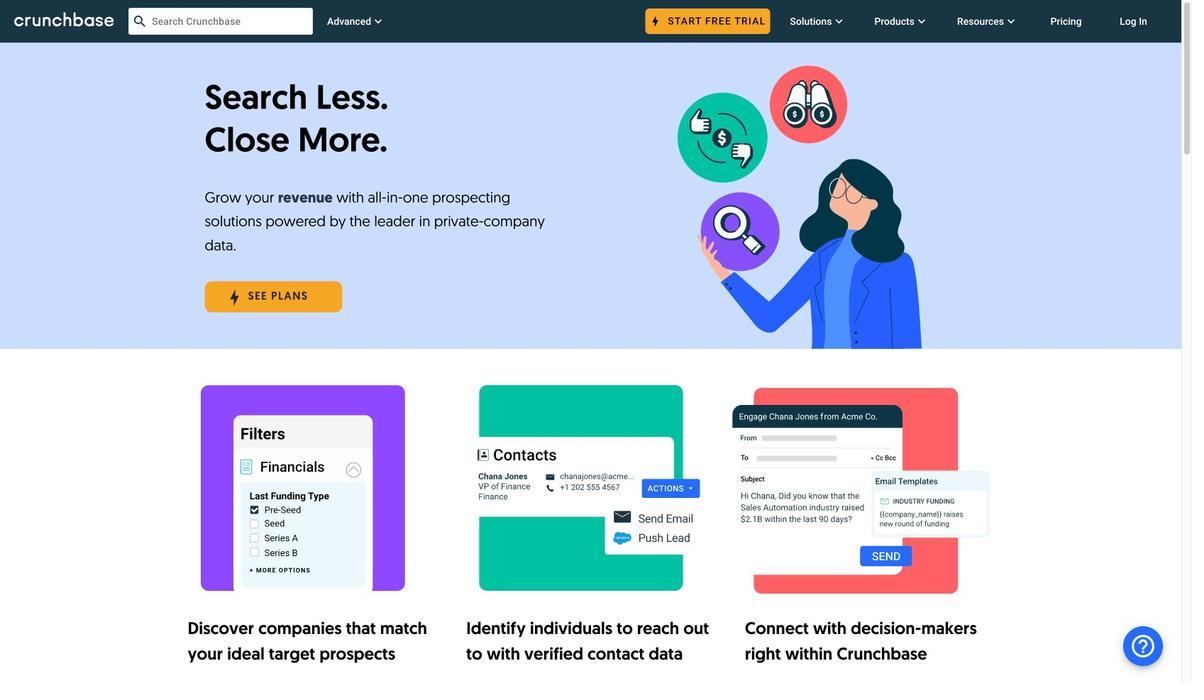Task type: vqa. For each thing, say whether or not it's contained in the screenshot.
text box
no



Task type: describe. For each thing, give the bounding box(es) containing it.
Search Crunchbase field
[[129, 8, 313, 35]]



